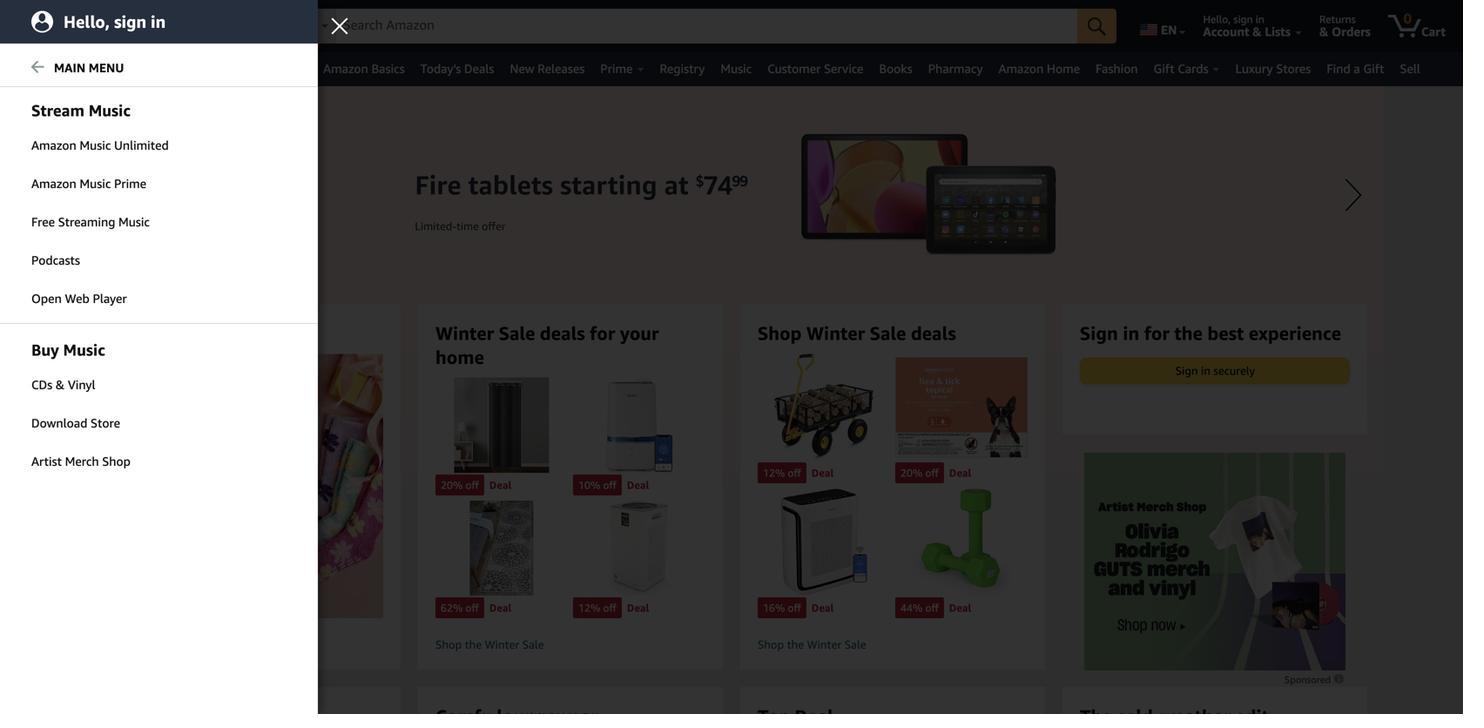 Task type: vqa. For each thing, say whether or not it's contained in the screenshot.
29%
no



Task type: describe. For each thing, give the bounding box(es) containing it.
luxury
[[1236, 61, 1273, 76]]

off for the kenmore pm3020 air purifiers with h13 true hepa filter, covers up to 1500 sq.foot, 24db silentclean 3-stage hepa filtration system, 5 speeds for home large room, kitchens & bedroom image
[[603, 602, 617, 614]]

streaming
[[58, 215, 115, 229]]

registry
[[660, 61, 705, 76]]

delivering to mahwah 07430 update location
[[133, 13, 270, 39]]

deal for joydeco door curtain closet door, closet curtain for open closet, closet curtains for bedroom closet door, door curtains for doorways privacy bedroom(40wx78l) image
[[489, 479, 512, 491]]

62% off
[[441, 602, 479, 614]]

download store
[[31, 416, 120, 430]]

download
[[31, 416, 87, 430]]

10% off
[[578, 479, 617, 491]]

stores
[[1276, 61, 1311, 76]]

download store link
[[0, 405, 318, 442]]

open web player link
[[0, 280, 318, 317]]

sponsored link
[[1285, 671, 1346, 688]]

44%
[[901, 602, 923, 614]]

10%
[[578, 479, 600, 491]]

a
[[1354, 61, 1360, 76]]

prime link
[[593, 57, 652, 81]]

free
[[31, 215, 55, 229]]

account & lists
[[1203, 24, 1291, 39]]

new releases
[[510, 61, 585, 76]]

home
[[435, 346, 484, 368]]

luxury stores
[[1236, 61, 1311, 76]]

cards
[[1178, 61, 1209, 76]]

hello, inside navigation navigation
[[1203, 13, 1231, 25]]

free streaming music link
[[0, 204, 318, 240]]

amazon music prime link
[[0, 165, 318, 202]]

pharmacy link
[[920, 57, 991, 81]]

amazon for amazon music unlimited
[[31, 138, 76, 152]]

rugshop modern floral circles design for living room,bedroom,home office,kitchen non shedding runner rug 2' x 7' 2" gray image
[[435, 501, 568, 596]]

cart
[[1421, 24, 1446, 39]]

& for returns
[[1319, 24, 1329, 39]]

releases
[[538, 61, 585, 76]]

returns & orders
[[1319, 13, 1371, 39]]

buy
[[31, 341, 59, 359]]

sponsored ad element
[[1084, 453, 1346, 671]]

music for stream music
[[89, 101, 131, 120]]

leave feedback on sponsored ad element
[[1285, 674, 1346, 685]]

player
[[93, 291, 127, 306]]

today's deals
[[420, 61, 494, 76]]

1 deals from the left
[[266, 322, 312, 344]]

main menu link
[[0, 50, 318, 87]]

open web player
[[31, 291, 127, 306]]

shop the winter sale for winter sale deals for your home
[[435, 638, 544, 652]]

shop the winter sale link for winter sale deals for your home
[[435, 638, 705, 652]]

navigation navigation
[[0, 0, 1463, 86]]

sale inside winter sale deals for your home
[[499, 322, 535, 344]]

podcasts link
[[0, 242, 318, 279]]

kenmore pm3020 air purifiers with h13 true hepa filter, covers up to 1500 sq.foot, 24db silentclean 3-stage hepa filtration system, 5 speeds for home large room, kitchens & bedroom image
[[573, 501, 705, 596]]

20% off for amazon basics flea and tick topical treatment for small dogs (5 -22 pounds), 6 count (previously solimo) image
[[901, 467, 939, 479]]

today's deals link
[[413, 57, 502, 81]]

2 for from the left
[[1144, 322, 1170, 344]]

deal for cap barbell neoprene dumbbell weights, 8 lb pair, shamrock image
[[949, 602, 971, 614]]

stream music
[[31, 101, 131, 120]]

winter sale deals for your home
[[435, 322, 659, 368]]

en link
[[1130, 4, 1194, 48]]

sell link
[[1392, 57, 1428, 81]]

web
[[65, 291, 90, 306]]

podcasts
[[31, 253, 80, 267]]

amazon basics flea and tick topical treatment for small dogs (5 -22 pounds), 6 count (previously solimo) image
[[895, 354, 1028, 461]]

today's
[[420, 61, 461, 76]]

new releases link
[[502, 57, 593, 81]]

experience
[[1249, 322, 1341, 344]]

home
[[1047, 61, 1080, 76]]

0 horizontal spatial sign
[[114, 12, 146, 32]]

off for joydeco door curtain closet door, closet curtain for open closet, closet curtains for bedroom closet door, door curtains for doorways privacy bedroom(40wx78l) image
[[465, 479, 479, 491]]

deal for rugshop modern floral circles design for living room,bedroom,home office,kitchen non shedding runner rug 2' x 7' 2" gray image
[[489, 602, 512, 614]]

amazon image
[[16, 16, 100, 42]]

cap barbell neoprene dumbbell weights, 8 lb pair, shamrock image
[[895, 489, 1028, 596]]

shop down open web player link
[[113, 322, 157, 344]]

merch
[[65, 454, 99, 469]]

winter inside winter sale deals for your home
[[435, 322, 494, 344]]

the for winter sale deals for your home
[[465, 638, 482, 652]]

returns
[[1319, 13, 1356, 25]]

sign in securely
[[1175, 364, 1255, 377]]

gift cards
[[1154, 61, 1209, 76]]

for inside winter sale deals for your home
[[590, 322, 615, 344]]

amazon for amazon home
[[999, 61, 1044, 76]]

deal for the kenmore pm3020 air purifiers with h13 true hepa filter, covers up to 1500 sq.foot, 24db silentclean 3-stage hepa filtration system, 5 speeds for home large room, kitchens & bedroom image
[[627, 602, 649, 614]]

medical care link
[[60, 57, 158, 81]]

Search Amazon text field
[[336, 10, 1077, 43]]

lists
[[1265, 24, 1291, 39]]

books
[[879, 61, 913, 76]]

buy music
[[31, 341, 105, 359]]

store
[[91, 416, 120, 430]]

gift cards link
[[1146, 57, 1228, 81]]

amazon for amazon music prime
[[31, 176, 76, 191]]

artist
[[31, 454, 62, 469]]

find
[[1327, 61, 1351, 76]]

& for account
[[1253, 24, 1262, 39]]

16%
[[763, 602, 785, 614]]

amazon basics link
[[315, 57, 413, 81]]

stream
[[31, 101, 84, 120]]

off for levoit air purifiers for home large room up to 1900 ft² in 1 hr with washable filters, air quality monitor, smart wifi, hepa filter captures allergies, pet hair, smoke, pollen in bedroom, vital 200s image
[[788, 602, 801, 614]]

the for shop winter sale deals
[[787, 638, 804, 652]]

fashion
[[1096, 61, 1138, 76]]

cds & vinyl link
[[0, 367, 318, 403]]

free streaming music
[[31, 215, 150, 229]]

delivering
[[133, 13, 181, 25]]

music for buy music
[[63, 341, 105, 359]]

2 horizontal spatial the
[[1174, 322, 1203, 344]]

sign in securely link
[[1081, 358, 1349, 383]]

off for rugshop modern floral circles design for living room,bedroom,home office,kitchen non shedding runner rug 2' x 7' 2" gray image
[[465, 602, 479, 614]]

12% off for vevor steel garden cart, heavy duty 900 lbs capacity, with removable mesh sides to convert into flatbed, utility metal wagon with 180° rotating handle and 10 in tires, perfect for farm, yard image
[[763, 467, 801, 479]]

cds
[[31, 378, 52, 392]]

12% for the kenmore pm3020 air purifiers with h13 true hepa filter, covers up to 1500 sq.foot, 24db silentclean 3-stage hepa filtration system, 5 speeds for home large room, kitchens & bedroom image
[[578, 602, 600, 614]]

none search field inside navigation navigation
[[291, 9, 1117, 45]]



Task type: locate. For each thing, give the bounding box(es) containing it.
off right the 62%
[[465, 602, 479, 614]]

deals inside winter sale deals for your home
[[540, 322, 585, 344]]

20% off down amazon basics flea and tick topical treatment for small dogs (5 -22 pounds), 6 count (previously solimo) image
[[901, 467, 939, 479]]

20% off
[[901, 467, 939, 479], [441, 479, 479, 491]]

prime right the "releases"
[[600, 61, 633, 76]]

off right the 10%
[[603, 479, 617, 491]]

& inside returns & orders
[[1319, 24, 1329, 39]]

deal for vevor steel garden cart, heavy duty 900 lbs capacity, with removable mesh sides to convert into flatbed, utility metal wagon with 180° rotating handle and 10 in tires, perfect for farm, yard image
[[812, 467, 834, 479]]

winter
[[162, 322, 221, 344], [435, 322, 494, 344], [806, 322, 865, 344], [485, 638, 519, 652], [807, 638, 842, 652]]

1 horizontal spatial &
[[1253, 24, 1262, 39]]

medical care
[[68, 61, 139, 76]]

main content containing shop winter sale deals
[[0, 86, 1463, 714]]

find a gift
[[1327, 61, 1384, 76]]

deal down the kenmore pm3020 air purifiers with h13 true hepa filter, covers up to 1500 sq.foot, 24db silentclean 3-stage hepa filtration system, 5 speeds for home large room, kitchens & bedroom image
[[627, 602, 649, 614]]

deal right 16% off
[[812, 602, 834, 614]]

1 horizontal spatial for
[[1144, 322, 1170, 344]]

shop up vevor steel garden cart, heavy duty 900 lbs capacity, with removable mesh sides to convert into flatbed, utility metal wagon with 180° rotating handle and 10 in tires, perfect for farm, yard image
[[758, 322, 802, 344]]

shop winter sale deals down open web player link
[[113, 322, 312, 344]]

0 horizontal spatial &
[[56, 378, 65, 392]]

shop the winter sale link for shop winter sale deals
[[758, 638, 1028, 652]]

2 deals from the left
[[540, 322, 585, 344]]

hello, sign in up menu
[[64, 12, 166, 32]]

pharmacy
[[928, 61, 983, 76]]

the left best
[[1174, 322, 1203, 344]]

1 horizontal spatial prime
[[600, 61, 633, 76]]

1 horizontal spatial shop the winter sale link
[[758, 638, 1028, 652]]

the down 16% off
[[787, 638, 804, 652]]

hello, sign in
[[64, 12, 166, 32], [1203, 13, 1264, 25]]

off right 16%
[[788, 602, 801, 614]]

1 horizontal spatial deals
[[540, 322, 585, 344]]

44% off
[[901, 602, 939, 614]]

1 vertical spatial 12%
[[578, 602, 600, 614]]

20% down joydeco door curtain closet door, closet curtain for open closet, closet curtains for bedroom closet door, door curtains for doorways privacy bedroom(40wx78l) image
[[441, 479, 463, 491]]

None search field
[[291, 9, 1117, 45]]

20% off for joydeco door curtain closet door, closet curtain for open closet, closet curtains for bedroom closet door, door curtains for doorways privacy bedroom(40wx78l) image
[[441, 479, 479, 491]]

12% down the kenmore pm3020 air purifiers with h13 true hepa filter, covers up to 1500 sq.foot, 24db silentclean 3-stage hepa filtration system, 5 speeds for home large room, kitchens & bedroom image
[[578, 602, 600, 614]]

deal for amazon basics flea and tick topical treatment for small dogs (5 -22 pounds), 6 count (previously solimo) image
[[949, 467, 971, 479]]

hello, sign in inside navigation navigation
[[1203, 13, 1264, 25]]

1 horizontal spatial gift
[[1363, 61, 1384, 76]]

in inside navigation navigation
[[1256, 13, 1264, 25]]

1 horizontal spatial the
[[787, 638, 804, 652]]

0 horizontal spatial 20%
[[441, 479, 463, 491]]

your
[[620, 322, 659, 344]]

2 horizontal spatial &
[[1319, 24, 1329, 39]]

amazon home
[[999, 61, 1080, 76]]

artist merch shop
[[31, 454, 131, 469]]

shop winter sale deals up vevor steel garden cart, heavy duty 900 lbs capacity, with removable mesh sides to convert into flatbed, utility metal wagon with 180° rotating handle and 10 in tires, perfect for farm, yard image
[[758, 322, 956, 344]]

the down 62% off
[[465, 638, 482, 652]]

2 gift from the left
[[1363, 61, 1384, 76]]

music inside navigation navigation
[[721, 61, 752, 76]]

1 horizontal spatial shop winter sale deals
[[758, 322, 956, 344]]

customer service
[[767, 61, 864, 76]]

12% off down vevor steel garden cart, heavy duty 900 lbs capacity, with removable mesh sides to convert into flatbed, utility metal wagon with 180° rotating handle and 10 in tires, perfect for farm, yard image
[[763, 467, 801, 479]]

1 shop the winter sale from the left
[[435, 638, 544, 652]]

music
[[721, 61, 752, 76], [80, 138, 111, 152], [80, 176, 111, 191], [118, 215, 150, 229]]

20% for amazon basics flea and tick topical treatment for small dogs (5 -22 pounds), 6 count (previously solimo) image
[[901, 467, 923, 479]]

music inside 'link'
[[118, 215, 150, 229]]

20% down amazon basics flea and tick topical treatment for small dogs (5 -22 pounds), 6 count (previously solimo) image
[[901, 467, 923, 479]]

0 horizontal spatial the
[[465, 638, 482, 652]]

all button
[[10, 52, 60, 86]]

shop the winter sale
[[435, 638, 544, 652], [758, 638, 866, 652]]

0 horizontal spatial hello, sign in
[[64, 12, 166, 32]]

music up free streaming music
[[80, 176, 111, 191]]

joydeco door curtain closet door, closet curtain for open closet, closet curtains for bedroom closet door, door curtains for doorways privacy bedroom(40wx78l) image
[[435, 378, 568, 473]]

20% for joydeco door curtain closet door, closet curtain for open closet, closet curtains for bedroom closet door, door curtains for doorways privacy bedroom(40wx78l) image
[[441, 479, 463, 491]]

hello, up main menu
[[64, 12, 110, 32]]

music up 'amazon music unlimited'
[[89, 101, 131, 120]]

location
[[178, 24, 225, 39]]

hello, right en
[[1203, 13, 1231, 25]]

amazon home link
[[991, 57, 1088, 81]]

shop winter sale deals image
[[83, 354, 413, 618]]

2 shop the winter sale link from the left
[[758, 638, 1028, 652]]

0 horizontal spatial 12%
[[578, 602, 600, 614]]

sign left lists
[[1234, 13, 1253, 25]]

main menu
[[54, 61, 124, 75]]

menu
[[89, 61, 124, 75]]

fire tablets starting at $74.99. limited-time offer. image
[[78, 86, 1385, 609]]

shop the winter sale down 62% off
[[435, 638, 544, 652]]

None submit
[[1077, 9, 1117, 44]]

hello, sign in link
[[0, 0, 318, 44]]

1 horizontal spatial hello, sign in
[[1203, 13, 1264, 25]]

care
[[114, 61, 139, 76]]

shop the winter sale link
[[435, 638, 705, 652], [758, 638, 1028, 652]]

1 horizontal spatial 12% off
[[763, 467, 801, 479]]

sign
[[1080, 322, 1118, 344], [1175, 364, 1198, 377]]

basics
[[371, 61, 405, 76]]

sign for sign in for the best experience
[[1080, 322, 1118, 344]]

music down the 'stream music'
[[80, 138, 111, 152]]

sale
[[225, 322, 262, 344], [499, 322, 535, 344], [870, 322, 906, 344], [522, 638, 544, 652], [845, 638, 866, 652]]

0 horizontal spatial shop the winter sale
[[435, 638, 544, 652]]

62%
[[441, 602, 463, 614]]

shop
[[113, 322, 157, 344], [758, 322, 802, 344], [102, 454, 131, 469], [435, 638, 462, 652], [758, 638, 784, 652]]

amazon music prime
[[31, 176, 146, 191]]

3 deals from the left
[[911, 322, 956, 344]]

fashion link
[[1088, 57, 1146, 81]]

gift right the a
[[1363, 61, 1384, 76]]

off for vevor steel garden cart, heavy duty 900 lbs capacity, with removable mesh sides to convert into flatbed, utility metal wagon with 180° rotating handle and 10 in tires, perfect for farm, yard image
[[788, 467, 801, 479]]

0 vertical spatial 12% off
[[763, 467, 801, 479]]

0 horizontal spatial 20% off
[[441, 479, 479, 491]]

deal right 62% off
[[489, 602, 512, 614]]

registry link
[[652, 57, 713, 81]]

0 horizontal spatial gift
[[1154, 61, 1175, 76]]

hello, sign in left lists
[[1203, 13, 1264, 25]]

2 shop winter sale deals from the left
[[758, 322, 956, 344]]

0 vertical spatial 12%
[[763, 467, 785, 479]]

to
[[184, 13, 194, 25]]

0 horizontal spatial deals
[[266, 322, 312, 344]]

amazon down stream
[[31, 138, 76, 152]]

deal right 10% off
[[627, 479, 649, 491]]

deal down amazon basics flea and tick topical treatment for small dogs (5 -22 pounds), 6 count (previously solimo) image
[[949, 467, 971, 479]]

0
[[1404, 10, 1412, 27]]

find a gift link
[[1319, 57, 1392, 81]]

1 horizontal spatial shop the winter sale
[[758, 638, 866, 652]]

0 vertical spatial music
[[89, 101, 131, 120]]

1 shop the winter sale link from the left
[[435, 638, 705, 652]]

off down amazon basics flea and tick topical treatment for small dogs (5 -22 pounds), 6 count (previously solimo) image
[[925, 467, 939, 479]]

2 shop the winter sale from the left
[[758, 638, 866, 652]]

securely
[[1214, 364, 1255, 377]]

amazon for amazon basics
[[323, 61, 368, 76]]

music link
[[713, 57, 760, 81]]

12% off down the kenmore pm3020 air purifiers with h13 true hepa filter, covers up to 1500 sq.foot, 24db silentclean 3-stage hepa filtration system, 5 speeds for home large room, kitchens & bedroom image
[[578, 602, 617, 614]]

1 horizontal spatial 20%
[[901, 467, 923, 479]]

medical
[[68, 61, 111, 76]]

vevor steel garden cart, heavy duty 900 lbs capacity, with removable mesh sides to convert into flatbed, utility metal wagon with 180° rotating handle and 10 in tires, perfect for farm, yard image
[[758, 354, 890, 461]]

0 horizontal spatial prime
[[114, 176, 146, 191]]

amazon basics
[[323, 61, 405, 76]]

main
[[54, 61, 85, 75]]

deal for levoit 4l smart cool mist humidifier for home bedroom with essential oils, customize humidity for baby & plants, app & voice control, schedule, timer, last up to 40hrs, whisper quiet, handle design image
[[627, 479, 649, 491]]

0 horizontal spatial 12% off
[[578, 602, 617, 614]]

12%
[[763, 467, 785, 479], [578, 602, 600, 614]]

amazon left "basics"
[[323, 61, 368, 76]]

deal
[[812, 467, 834, 479], [949, 467, 971, 479], [489, 479, 512, 491], [627, 479, 649, 491], [489, 602, 512, 614], [627, 602, 649, 614], [812, 602, 834, 614], [949, 602, 971, 614]]

all
[[37, 62, 53, 76]]

the
[[1174, 322, 1203, 344], [465, 638, 482, 652], [787, 638, 804, 652]]

12% off for the kenmore pm3020 air purifiers with h13 true hepa filter, covers up to 1500 sq.foot, 24db silentclean 3-stage hepa filtration system, 5 speeds for home large room, kitchens & bedroom image
[[578, 602, 617, 614]]

0 horizontal spatial hello,
[[64, 12, 110, 32]]

2 horizontal spatial deals
[[911, 322, 956, 344]]

1 horizontal spatial hello,
[[1203, 13, 1231, 25]]

music
[[89, 101, 131, 120], [63, 341, 105, 359]]

off down vevor steel garden cart, heavy duty 900 lbs capacity, with removable mesh sides to convert into flatbed, utility metal wagon with 180° rotating handle and 10 in tires, perfect for farm, yard image
[[788, 467, 801, 479]]

off right '44%'
[[925, 602, 939, 614]]

for left best
[[1144, 322, 1170, 344]]

& right the cds at bottom left
[[56, 378, 65, 392]]

shop inside 'link'
[[102, 454, 131, 469]]

1 gift from the left
[[1154, 61, 1175, 76]]

sponsored
[[1285, 674, 1333, 685]]

shop right merch
[[102, 454, 131, 469]]

shop down 16%
[[758, 638, 784, 652]]

account
[[1203, 24, 1249, 39]]

amazon music unlimited
[[31, 138, 169, 152]]

update
[[133, 24, 175, 39]]

deal down vevor steel garden cart, heavy duty 900 lbs capacity, with removable mesh sides to convert into flatbed, utility metal wagon with 180° rotating handle and 10 in tires, perfect for farm, yard image
[[812, 467, 834, 479]]

customer
[[767, 61, 821, 76]]

1 horizontal spatial 20% off
[[901, 467, 939, 479]]

20% off down joydeco door curtain closet door, closet curtain for open closet, closet curtains for bedroom closet door, door curtains for doorways privacy bedroom(40wx78l) image
[[441, 479, 479, 491]]

deal right 44% off
[[949, 602, 971, 614]]

prime down unlimited
[[114, 176, 146, 191]]

levoit 4l smart cool mist humidifier for home bedroom with essential oils, customize humidity for baby & plants, app & voice control, schedule, timer, last up to 40hrs, whisper quiet, handle design image
[[573, 378, 705, 473]]

deal down joydeco door curtain closet door, closet curtain for open closet, closet curtains for bedroom closet door, door curtains for doorways privacy bedroom(40wx78l) image
[[489, 479, 512, 491]]

shop winter sale deals
[[113, 322, 312, 344], [758, 322, 956, 344]]

music down amazon music prime link
[[118, 215, 150, 229]]

0 vertical spatial sign
[[1080, 322, 1118, 344]]

0 horizontal spatial for
[[590, 322, 615, 344]]

amazon left home
[[999, 61, 1044, 76]]

& left orders
[[1319, 24, 1329, 39]]

for left your
[[590, 322, 615, 344]]

main content
[[0, 86, 1463, 714]]

12% down vevor steel garden cart, heavy duty 900 lbs capacity, with removable mesh sides to convert into flatbed, utility metal wagon with 180° rotating handle and 10 in tires, perfect for farm, yard image
[[763, 467, 785, 479]]

sign up care
[[114, 12, 146, 32]]

sell
[[1400, 61, 1420, 76]]

1 vertical spatial 12% off
[[578, 602, 617, 614]]

0 horizontal spatial sign
[[1080, 322, 1118, 344]]

off for amazon basics flea and tick topical treatment for small dogs (5 -22 pounds), 6 count (previously solimo) image
[[925, 467, 939, 479]]

shop down the 62%
[[435, 638, 462, 652]]

books link
[[871, 57, 920, 81]]

open
[[31, 291, 62, 306]]

1 shop winter sale deals from the left
[[113, 322, 312, 344]]

deals
[[464, 61, 494, 76]]

off down the kenmore pm3020 air purifiers with h13 true hepa filter, covers up to 1500 sq.foot, 24db silentclean 3-stage hepa filtration system, 5 speeds for home large room, kitchens & bedroom image
[[603, 602, 617, 614]]

artist merch shop link
[[0, 443, 318, 480]]

sign for sign in securely
[[1175, 364, 1198, 377]]

deal for levoit air purifiers for home large room up to 1900 ft² in 1 hr with washable filters, air quality monitor, smart wifi, hepa filter captures allergies, pet hair, smoke, pollen in bedroom, vital 200s image
[[812, 602, 834, 614]]

& for cds
[[56, 378, 65, 392]]

sign inside navigation navigation
[[1234, 13, 1253, 25]]

en
[[1161, 23, 1177, 37]]

1 for from the left
[[590, 322, 615, 344]]

music down search amazon text box at the top
[[721, 61, 752, 76]]

0 vertical spatial prime
[[600, 61, 633, 76]]

off for cap barbell neoprene dumbbell weights, 8 lb pair, shamrock image
[[925, 602, 939, 614]]

unlimited
[[114, 138, 169, 152]]

1 vertical spatial sign
[[1175, 364, 1198, 377]]

gift left cards
[[1154, 61, 1175, 76]]

0 horizontal spatial shop winter sale deals
[[113, 322, 312, 344]]

sign in for the best experience
[[1080, 322, 1341, 344]]

1 vertical spatial music
[[63, 341, 105, 359]]

12% for vevor steel garden cart, heavy duty 900 lbs capacity, with removable mesh sides to convert into flatbed, utility metal wagon with 180° rotating handle and 10 in tires, perfect for farm, yard image
[[763, 467, 785, 479]]

best
[[1207, 322, 1244, 344]]

none submit inside search field
[[1077, 9, 1117, 44]]

prime inside navigation navigation
[[600, 61, 633, 76]]

levoit air purifiers for home large room up to 1900 ft² in 1 hr with washable filters, air quality monitor, smart wifi, hepa filter captures allergies, pet hair, smoke, pollen in bedroom, vital 200s image
[[758, 489, 890, 596]]

amazon up free
[[31, 176, 76, 191]]

shop the winter sale for shop winter sale deals
[[758, 638, 866, 652]]

0 horizontal spatial shop the winter sale link
[[435, 638, 705, 652]]

off
[[788, 467, 801, 479], [925, 467, 939, 479], [465, 479, 479, 491], [603, 479, 617, 491], [465, 602, 479, 614], [603, 602, 617, 614], [788, 602, 801, 614], [925, 602, 939, 614]]

customer service link
[[760, 57, 871, 81]]

16% off
[[763, 602, 801, 614]]

music up vinyl
[[63, 341, 105, 359]]

1 horizontal spatial sign
[[1175, 364, 1198, 377]]

service
[[824, 61, 864, 76]]

& left lists
[[1253, 24, 1262, 39]]

1 horizontal spatial 12%
[[763, 467, 785, 479]]

1 horizontal spatial sign
[[1234, 13, 1253, 25]]

shop the winter sale down 16% off
[[758, 638, 866, 652]]

luxury stores link
[[1228, 57, 1319, 81]]

1 vertical spatial prime
[[114, 176, 146, 191]]

off for levoit 4l smart cool mist humidifier for home bedroom with essential oils, customize humidity for baby & plants, app & voice control, schedule, timer, last up to 40hrs, whisper quiet, handle design image
[[603, 479, 617, 491]]

off down joydeco door curtain closet door, closet curtain for open closet, closet curtains for bedroom closet door, door curtains for doorways privacy bedroom(40wx78l) image
[[465, 479, 479, 491]]



